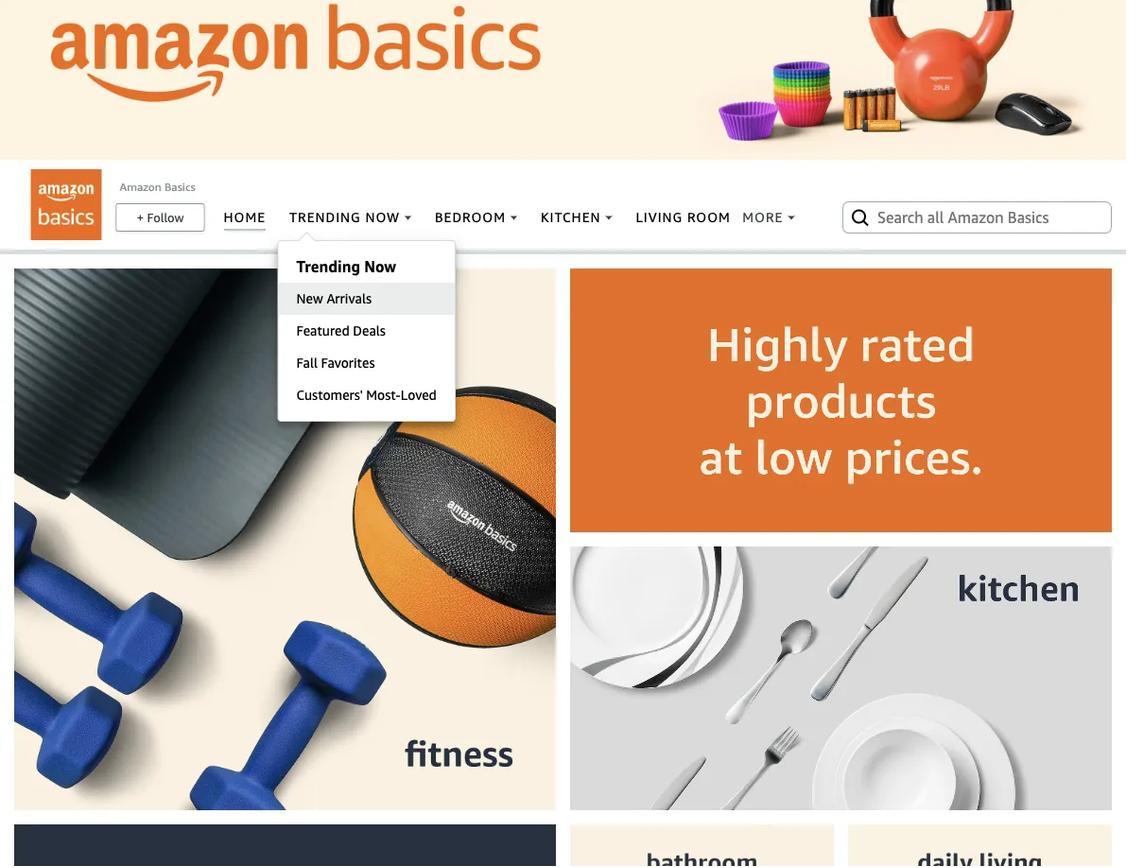 Task type: vqa. For each thing, say whether or not it's contained in the screenshot.
Amazon Basics 'link'
yes



Task type: describe. For each thing, give the bounding box(es) containing it.
amazon
[[120, 180, 162, 193]]

amazon basics logo image
[[31, 169, 102, 240]]

search image
[[849, 206, 872, 229]]

+ follow button
[[117, 204, 204, 231]]

follow
[[147, 210, 184, 225]]

+ follow
[[137, 210, 184, 225]]

Search all Amazon Basics search field
[[878, 202, 1081, 234]]



Task type: locate. For each thing, give the bounding box(es) containing it.
basics
[[165, 180, 195, 193]]

amazon basics
[[120, 180, 195, 193]]

+
[[137, 210, 144, 225]]

amazon basics link
[[120, 180, 195, 193]]



